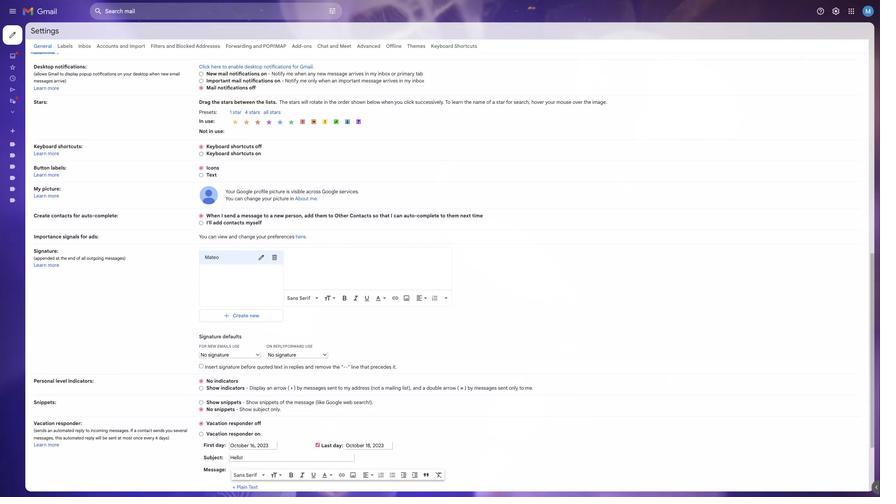 Task type: vqa. For each thing, say whether or not it's contained in the screenshot.
Settings Icon
no



Task type: describe. For each thing, give the bounding box(es) containing it.
messages)
[[116, 284, 140, 290]]

message left (like
[[327, 444, 349, 451]]

general link
[[37, 48, 58, 55]]

when right below
[[424, 110, 437, 117]]

contacts
[[389, 236, 413, 243]]

1 horizontal spatial new
[[304, 236, 315, 243]]

and right chat
[[366, 48, 376, 55]]

the
[[310, 110, 320, 117]]

in use:
[[221, 132, 239, 138]]

on
[[296, 383, 302, 388]]

1 horizontal spatial messages
[[337, 428, 362, 435]]

primary
[[441, 79, 461, 85]]

offline
[[429, 48, 446, 55]]

insert signature before quoted text in replies and remove the "--" line that precedes it.
[[226, 405, 441, 412]]

1 vertical spatial add
[[237, 244, 247, 251]]

- down click here to enable desktop notifications for gmail. link
[[298, 79, 300, 85]]

1 vertical spatial of
[[85, 284, 89, 290]]

stars up 1
[[246, 110, 259, 117]]

1 horizontal spatial reply
[[94, 484, 105, 490]]

be
[[114, 484, 119, 490]]

rotate
[[344, 110, 359, 117]]

2 horizontal spatial messages
[[527, 428, 552, 435]]

mail
[[229, 94, 240, 101]]

1 horizontal spatial my
[[411, 79, 419, 85]]

new mail notifications on - notify me when any new message arrives in my inbox or primary tab
[[229, 79, 470, 85]]

keyboard for keyboard shortcuts
[[479, 48, 504, 55]]

the right over
[[649, 110, 657, 117]]

meetings link
[[25, 182, 48, 189]]

show right show indicators option
[[229, 428, 244, 435]]

1 horizontal spatial all
[[293, 122, 298, 128]]

mouse
[[618, 110, 635, 117]]

show left subject
[[266, 452, 280, 459]]

list),
[[447, 428, 457, 435]]

0 vertical spatial only
[[342, 86, 352, 93]]

lists.
[[295, 110, 308, 117]]

learn for keyboard
[[37, 168, 52, 174]]

1 learn more link from the top
[[37, 55, 66, 62]]

google right across
[[358, 210, 376, 217]]

mail notifications off
[[229, 94, 284, 101]]

1 horizontal spatial sent
[[364, 428, 374, 435]]

2 use from the left
[[339, 383, 347, 388]]

is
[[318, 210, 322, 217]]

keyboard for keyboard shortcuts off
[[229, 160, 255, 166]]

when i send a message to a new person, add them to other contacts so that i can auto-complete to them next time
[[229, 236, 536, 243]]

accounts and import
[[107, 48, 161, 55]]

display an arrow ( › ) by messages sent to my address (not a mailing list), and a double arrow ( ) by messages sent only to me.
[[277, 428, 593, 435]]

snippets for show snippets of the message (like google web search!).
[[245, 444, 268, 451]]

you inside your google profile picture is visible across google services. you can change your picture in about me .
[[250, 218, 259, 224]]

icons
[[229, 183, 244, 190]]

search mail image
[[102, 5, 116, 19]]

you can view and change your preferences
[[221, 260, 329, 267]]

"-
[[379, 405, 384, 412]]

me for only
[[333, 86, 341, 93]]

for left search,
[[562, 110, 569, 117]]

picture:
[[47, 207, 67, 214]]

1 vertical spatial picture
[[303, 218, 321, 224]]

1 ( from the left
[[320, 428, 322, 435]]

your right hover
[[606, 110, 617, 117]]

on up the lists.
[[305, 86, 311, 93]]

a left person,
[[300, 236, 303, 243]]

0 vertical spatial at
[[62, 284, 66, 290]]

stars down the between
[[277, 122, 289, 128]]

to left address
[[376, 428, 381, 435]]

1 vertical spatial only
[[565, 428, 576, 435]]

stars down the lists.
[[300, 122, 312, 128]]

email
[[189, 79, 200, 85]]

1 horizontal spatial inbox
[[458, 86, 471, 93]]

drag the stars between the lists. the stars will rotate in the order shown below when you click successively. to learn the name of a star for search, hover your mouse over the image.
[[221, 110, 675, 117]]

1 horizontal spatial star
[[551, 110, 561, 117]]

i'll
[[229, 244, 235, 251]]

to left me.
[[577, 428, 582, 435]]

Show snippets radio
[[221, 445, 226, 451]]

and right filters
[[185, 48, 194, 55]]

message up below
[[402, 86, 424, 93]]

signature defaults
[[221, 371, 268, 378]]

1 vertical spatial all
[[90, 284, 95, 290]]

Show indicators radio
[[221, 429, 226, 435]]

1 horizontal spatial add
[[338, 236, 348, 243]]

No indicators radio
[[221, 421, 226, 427]]

person,
[[317, 236, 337, 243]]

notifications down click here to enable desktop notifications for gmail. link
[[270, 86, 303, 93]]

"
[[386, 405, 389, 412]]

before
[[268, 405, 284, 412]]

a up i'll add contacts myself
[[263, 236, 267, 243]]

image.
[[658, 110, 675, 117]]

1 horizontal spatial arrives
[[425, 86, 442, 93]]

indicators for show indicators
[[245, 428, 272, 435]]

No snippets radio
[[221, 453, 226, 459]]

0 horizontal spatial that
[[400, 405, 410, 412]]

general
[[37, 48, 58, 55]]

1 horizontal spatial that
[[422, 236, 433, 243]]

filters and blocked addresses
[[167, 48, 245, 55]]

- left line
[[384, 405, 386, 412]]

keyboard shortcuts link
[[479, 48, 530, 55]]

2 auto- from the left
[[448, 236, 463, 243]]

desktop notifications: (allows gmail to display popup notifications on your desktop when new email messages arrive) learn more
[[37, 71, 200, 101]]

2 them from the left
[[496, 236, 510, 243]]

notifications down the important
[[242, 94, 275, 101]]

show indicators
[[229, 428, 272, 435]]

Important mail notifications on radio
[[221, 87, 226, 93]]

here
[[235, 71, 246, 78]]

1 vertical spatial star
[[259, 122, 268, 128]]

and left pop/imap
[[281, 48, 291, 55]]

2 by from the left
[[520, 428, 526, 435]]

laughter
[[25, 157, 47, 164]]

to down profile
[[293, 236, 298, 243]]

Search mail text field
[[117, 9, 343, 16]]

no for no snippets - show subject only.
[[229, 452, 237, 459]]

your down myself
[[285, 260, 296, 267]]

0 vertical spatial of
[[541, 110, 546, 117]]

no for no indicators
[[229, 421, 237, 427]]

your inside your google profile picture is visible across google services. you can change your picture in about me .
[[291, 218, 302, 224]]

a right name
[[547, 110, 550, 117]]

themes
[[452, 48, 473, 55]]

main menu image
[[9, 8, 19, 17]]

1 ) from the left
[[327, 428, 328, 435]]

my
[[37, 207, 45, 214]]

view
[[242, 260, 253, 267]]

Text radio
[[221, 192, 226, 198]]

click
[[449, 110, 460, 117]]

more for picture:
[[53, 215, 66, 221]]

chat
[[353, 48, 365, 55]]

settings
[[34, 29, 65, 40]]

in right not
[[232, 143, 237, 149]]

the right drag
[[235, 110, 244, 117]]

1 vertical spatial use:
[[238, 143, 249, 149]]

for left gmail.
[[325, 71, 332, 78]]

gmail image
[[25, 5, 67, 20]]

2 horizontal spatial new
[[352, 79, 362, 85]]

ads:
[[99, 260, 110, 267]]

snippets up only.
[[288, 444, 309, 451]]

a right (not
[[424, 428, 427, 435]]

(sends
[[37, 476, 52, 482]]

if
[[145, 476, 148, 482]]

0 horizontal spatial my
[[382, 428, 389, 435]]

the left "-
[[370, 405, 378, 412]]

complete
[[463, 236, 488, 243]]

drag
[[221, 110, 234, 117]]

learn more
[[37, 55, 66, 62]]

more for labels:
[[53, 191, 66, 198]]

Last day: checkbox
[[351, 493, 356, 498]]

can inside your google profile picture is visible across google services. you can change your picture in about me .
[[261, 218, 270, 224]]

text
[[304, 405, 314, 412]]

indicators for no indicators
[[238, 421, 265, 427]]

arrive)
[[60, 87, 74, 93]]

labels
[[64, 48, 81, 55]]

0 vertical spatial inbox
[[420, 79, 433, 85]]

defaults
[[247, 371, 268, 378]]

in inside your google profile picture is visible across google services. you can change your picture in about me .
[[322, 218, 327, 224]]

1 horizontal spatial will
[[335, 110, 342, 117]]

display
[[277, 428, 295, 435]]

inbox for left inbox link
[[25, 59, 40, 66]]

chat and meet link
[[353, 48, 391, 55]]

in right the text
[[315, 405, 320, 412]]

emails
[[241, 383, 257, 388]]

1 learn from the top
[[37, 55, 52, 62]]

and right "view"
[[254, 260, 264, 267]]

mirage
[[25, 207, 42, 214]]

radiant
[[25, 219, 44, 226]]

a inside (sends an automated reply to incoming messages. if a contact sends you several messages, this automated reply will be sent at most once every 4 days)
[[149, 476, 152, 482]]

off for keyboard shortcuts off
[[284, 160, 291, 166]]

message up "important"
[[364, 79, 386, 85]]

in left or at the left of page
[[406, 79, 410, 85]]

learn
[[502, 110, 514, 117]]

1 vertical spatial automated
[[70, 484, 93, 490]]

on up first day: text box
[[283, 479, 289, 486]]

keyboard shortcuts off
[[229, 160, 291, 166]]

and right list),
[[459, 428, 468, 435]]

display
[[72, 79, 87, 85]]

click
[[221, 71, 233, 78]]

(not
[[412, 428, 422, 435]]

an for several
[[53, 476, 58, 482]]

messages.
[[121, 476, 144, 482]]

more inside the desktop notifications: (allows gmail to display popup notifications on your desktop when new email messages arrive) learn more
[[53, 95, 66, 101]]

google right (like
[[362, 444, 380, 451]]

google right your
[[263, 210, 281, 217]]

complete:
[[105, 236, 132, 243]]

order
[[375, 110, 389, 117]]

advanced
[[397, 48, 423, 55]]

in right rotate
[[360, 110, 364, 117]]

notifications inside the desktop notifications: (allows gmail to display popup notifications on your desktop when new email messages arrive) learn more
[[103, 79, 129, 85]]

at inside (sends an automated reply to incoming messages. if a contact sends you several messages, this automated reply will be sent at most once every 4 days)
[[131, 484, 135, 490]]

1 i from the left
[[246, 236, 248, 243]]

2 learn more link from the top
[[37, 95, 66, 101]]

vacation responder off
[[229, 468, 290, 475]]

messages inside the desktop notifications: (allows gmail to display popup notifications on your desktop when new email messages arrive) learn more
[[37, 87, 59, 93]]

it.
[[436, 405, 441, 412]]

the down ›
[[317, 444, 326, 451]]

meet
[[377, 48, 391, 55]]

0 horizontal spatial inbox link
[[25, 59, 40, 66]]

and right replies
[[339, 405, 348, 412]]

mail for important
[[257, 86, 268, 93]]

to right here
[[247, 71, 252, 78]]

your inside the desktop notifications: (allows gmail to display popup notifications on your desktop when new email messages arrive) learn more
[[137, 79, 147, 85]]

- up vacation responder off
[[262, 452, 265, 459]]

- up the no snippets - show subject only. on the bottom of the page
[[270, 444, 272, 451]]

services.
[[377, 210, 399, 217]]

2 vertical spatial can
[[231, 260, 240, 267]]

about me link
[[328, 218, 352, 224]]

me inside your google profile picture is visible across google services. you can change your picture in about me .
[[344, 218, 352, 224]]

glisten
[[43, 207, 60, 214]]

in
[[221, 132, 226, 138]]

on down keyboard shortcuts off
[[284, 168, 290, 174]]

the right learn
[[516, 110, 524, 117]]

shortcuts for off
[[256, 160, 282, 166]]

notifications down enable
[[255, 79, 288, 85]]

click here to enable desktop notifications for gmail. link
[[221, 71, 349, 78]]

on down click here to enable desktop notifications for gmail.
[[290, 79, 296, 85]]

0 vertical spatial inbox link
[[87, 48, 101, 55]]

gmail.
[[333, 71, 349, 78]]

notify for notify me when any new message arrives in my inbox or primary tab
[[302, 79, 317, 85]]

vacation for vacation responder on
[[229, 479, 253, 486]]

0 vertical spatial automated
[[59, 476, 82, 482]]

stars right the
[[321, 110, 333, 117]]

sunshine
[[45, 219, 67, 226]]

Vacation responder off radio
[[221, 469, 226, 474]]

add-ons link
[[324, 48, 346, 55]]

and left the import
[[133, 48, 143, 55]]

about
[[328, 218, 343, 224]]

laughter dazzle link
[[25, 157, 65, 164]]

0 vertical spatial 4
[[272, 122, 275, 128]]

off for mail notifications off
[[277, 94, 284, 101]]

2 horizontal spatial an
[[369, 86, 375, 93]]

mailing
[[428, 428, 446, 435]]



Task type: locate. For each thing, give the bounding box(es) containing it.
between
[[260, 110, 283, 117]]

accounts
[[107, 48, 132, 55]]

mail for new
[[242, 79, 253, 85]]

2 horizontal spatial sent
[[553, 428, 564, 435]]

learn down general link
[[37, 55, 52, 62]]

1 vertical spatial reply
[[94, 484, 105, 490]]

other
[[372, 236, 387, 243]]

inbox for topmost inbox link
[[87, 48, 101, 55]]

to inside the desktop notifications: (allows gmail to display popup notifications on your desktop when new email messages arrive) learn more
[[67, 79, 71, 85]]

0 vertical spatial me
[[318, 79, 326, 85]]

search,
[[571, 110, 589, 117]]

learn inside my picture: learn more
[[37, 215, 52, 221]]

you down i'll add contacts myself option
[[221, 260, 230, 267]]

0 vertical spatial star
[[551, 110, 561, 117]]

0 vertical spatial no
[[229, 421, 237, 427]]

add-ons
[[324, 48, 346, 55]]

0 horizontal spatial arrives
[[387, 79, 404, 85]]

sent inside (sends an automated reply to incoming messages. if a contact sends you several messages, this automated reply will be sent at most once every 4 days)
[[120, 484, 130, 490]]

in down visible
[[322, 218, 327, 224]]

radiant sunshine link
[[25, 219, 67, 226]]

) right double
[[516, 428, 518, 435]]

use down defaults
[[258, 383, 266, 388]]

keyboard shortcuts: learn more
[[37, 160, 92, 174]]

snippets for show subject only.
[[238, 452, 261, 459]]

themes link
[[452, 48, 473, 55]]

use right the reply/forward
[[339, 383, 347, 388]]

None checkbox
[[221, 405, 226, 410]]

change down myself
[[265, 260, 283, 267]]

0 vertical spatial will
[[335, 110, 342, 117]]

0 vertical spatial inbox
[[87, 48, 101, 55]]

learn more link down general link
[[37, 55, 66, 62]]

0 vertical spatial vacation
[[229, 468, 253, 475]]

1 horizontal spatial mail
[[257, 86, 268, 93]]

inbox
[[420, 79, 433, 85], [458, 86, 471, 93]]

5 learn from the top
[[37, 215, 52, 221]]

1 by from the left
[[330, 428, 336, 435]]

1 vertical spatial that
[[400, 405, 410, 412]]

1 vertical spatial my
[[449, 86, 457, 93]]

more for shortcuts:
[[53, 168, 66, 174]]

learn
[[37, 55, 52, 62], [37, 95, 52, 101], [37, 168, 52, 174], [37, 191, 52, 198], [37, 215, 52, 221]]

responder for on
[[254, 479, 281, 486]]

on inside the desktop notifications: (allows gmail to display popup notifications on your desktop when new email messages arrive) learn more
[[131, 79, 136, 85]]

ons
[[337, 48, 346, 55]]

1 arrow from the left
[[304, 428, 318, 435]]

keyboard for keyboard shortcuts on
[[229, 168, 255, 174]]

1 vertical spatial notify
[[317, 86, 332, 93]]

0 horizontal spatial i
[[246, 236, 248, 243]]

sent link
[[25, 96, 36, 103]]

button labels: learn more
[[37, 183, 74, 198]]

notify down click here to enable desktop notifications for gmail. link
[[302, 79, 317, 85]]

inbox link right labels link
[[87, 48, 101, 55]]

1 vertical spatial 4
[[173, 484, 175, 490]]

1 more from the top
[[53, 55, 66, 62]]

2 horizontal spatial me
[[344, 218, 352, 224]]

1 horizontal spatial auto-
[[448, 236, 463, 243]]

4 left days)
[[173, 484, 175, 490]]

.
[[352, 218, 353, 224]]

to up arrive)
[[67, 79, 71, 85]]

1 horizontal spatial inbox
[[87, 48, 101, 55]]

learn more link for button
[[37, 191, 66, 198]]

0 vertical spatial add
[[338, 236, 348, 243]]

5 more from the top
[[53, 215, 66, 221]]

an up messages,
[[53, 476, 58, 482]]

outgoing
[[96, 284, 115, 290]]

1 star link
[[255, 122, 272, 129]]

change inside your google profile picture is visible across google services. you can change your picture in about me .
[[271, 218, 290, 224]]

new
[[352, 79, 362, 85], [179, 79, 187, 85], [304, 236, 315, 243]]

2 vertical spatial off
[[283, 468, 290, 475]]

shown
[[390, 110, 406, 117]]

1 horizontal spatial arrow
[[492, 428, 507, 435]]

name
[[525, 110, 539, 117]]

of right name
[[541, 110, 546, 117]]

formatting options toolbar
[[317, 327, 500, 336]]

0 horizontal spatial add
[[237, 244, 247, 251]]

Keyboard shortcuts off radio
[[221, 161, 226, 166]]

i
[[246, 236, 248, 243], [434, 236, 436, 243]]

on
[[290, 79, 296, 85], [131, 79, 136, 85], [305, 86, 311, 93], [284, 168, 290, 174], [283, 479, 289, 486]]

1 vertical spatial can
[[437, 236, 447, 243]]

inbox
[[87, 48, 101, 55], [25, 59, 40, 66]]

0 horizontal spatial inbox
[[420, 79, 433, 85]]

use: down in use:
[[238, 143, 249, 149]]

1 vacation from the top
[[229, 468, 253, 475]]

First day: text field
[[254, 492, 308, 498]]

0 horizontal spatial auto-
[[90, 236, 105, 243]]

picture image
[[221, 206, 243, 228]]

add-
[[324, 48, 337, 55]]

2 vertical spatial an
[[53, 476, 58, 482]]

Keyboard shortcuts on radio
[[221, 168, 226, 174]]

at right (appended
[[62, 284, 66, 290]]

1 vertical spatial shortcuts
[[256, 168, 282, 174]]

1 auto- from the left
[[90, 236, 105, 243]]

will inside (sends an automated reply to incoming messages. if a contact sends you several messages, this automated reply will be sent at most once every 4 days)
[[106, 484, 113, 490]]

0 vertical spatial use:
[[228, 132, 239, 138]]

below
[[408, 110, 422, 117]]

- up the
[[313, 86, 315, 93]]

2 horizontal spatial can
[[437, 236, 447, 243]]

more down arrive)
[[53, 95, 66, 101]]

indicators:
[[76, 421, 104, 427]]

preferences
[[297, 260, 327, 267]]

inbox up starred
[[25, 59, 40, 66]]

you left click
[[438, 110, 447, 117]]

2 vertical spatial my
[[382, 428, 389, 435]]

picture down is
[[303, 218, 321, 224]]

5 learn more link from the top
[[37, 215, 66, 221]]

addresses
[[218, 48, 245, 55]]

an for (not
[[297, 428, 303, 435]]

off for vacation responder off
[[283, 468, 290, 475]]

indicators down no indicators on the left bottom
[[245, 428, 272, 435]]

0 horizontal spatial only
[[342, 86, 352, 93]]

1 vertical spatial you
[[221, 260, 230, 267]]

I'll add contacts myself radio
[[221, 245, 226, 251]]

of right end
[[85, 284, 89, 290]]

1 vertical spatial me
[[333, 86, 341, 93]]

more inside button labels: learn more
[[53, 191, 66, 198]]

to right complete
[[489, 236, 495, 243]]

responder up vacation responder on
[[254, 468, 281, 475]]

2 learn from the top
[[37, 95, 52, 101]]

them down .
[[350, 236, 363, 243]]

1 horizontal spatial )
[[516, 428, 518, 435]]

accounts and import link
[[107, 48, 161, 55]]

0 horizontal spatial at
[[62, 284, 66, 290]]

0 horizontal spatial star
[[259, 122, 268, 128]]

reply
[[83, 476, 94, 482], [94, 484, 105, 490]]

create
[[37, 236, 55, 243]]

blocked
[[196, 48, 216, 55]]

show right show snippets option
[[229, 444, 244, 451]]

signature
[[243, 405, 266, 412]]

2 vertical spatial me
[[344, 218, 352, 224]]

text
[[229, 191, 241, 198]]

1 no from the top
[[229, 421, 237, 427]]

4 more from the top
[[53, 191, 66, 198]]

important
[[376, 86, 400, 93]]

me down new mail notifications on - notify me when any new message arrives in my inbox or primary tab
[[333, 86, 341, 93]]

1 vertical spatial inbox
[[458, 86, 471, 93]]

2 more from the top
[[53, 95, 66, 101]]

1 vertical spatial off
[[284, 160, 291, 166]]

use: right in at the left top
[[228, 132, 239, 138]]

button
[[37, 183, 55, 190]]

1 horizontal spatial an
[[297, 428, 303, 435]]

0 vertical spatial you
[[438, 110, 447, 117]]

1 vertical spatial mail
[[257, 86, 268, 93]]

learn for my
[[37, 215, 52, 221]]

more down general link
[[53, 55, 66, 62]]

contacts down the "send" at the left
[[248, 244, 272, 251]]

to inside (sends an automated reply to incoming messages. if a contact sends you several messages, this automated reply will be sent at most once every 4 days)
[[95, 476, 99, 482]]

reply left incoming
[[83, 476, 94, 482]]

personal
[[37, 421, 60, 427]]

when inside the desktop notifications: (allows gmail to display popup notifications on your desktop when new email messages arrive) learn more
[[166, 79, 177, 85]]

i left the "send" at the left
[[246, 236, 248, 243]]

navigation containing starred
[[0, 25, 93, 498]]

picture left is
[[299, 210, 317, 217]]

not
[[221, 143, 231, 149]]

0 vertical spatial arrives
[[387, 79, 404, 85]]

3 learn from the top
[[37, 168, 52, 174]]

0 vertical spatial reply
[[83, 476, 94, 482]]

personal level indicators:
[[37, 421, 104, 427]]

learn for button
[[37, 191, 52, 198]]

sent right be
[[120, 484, 130, 490]]

all stars link
[[293, 122, 316, 129]]

Signature text field
[[320, 279, 497, 318]]

only down "any" at left
[[342, 86, 352, 93]]

1 vertical spatial will
[[106, 484, 113, 490]]

0 horizontal spatial )
[[327, 428, 328, 435]]

filters and blocked addresses link
[[167, 48, 245, 55]]

0 vertical spatial mail
[[242, 79, 253, 85]]

-
[[298, 79, 300, 85], [313, 86, 315, 93], [384, 405, 386, 412], [270, 444, 272, 451], [262, 452, 265, 459]]

shortcuts
[[256, 160, 282, 166], [256, 168, 282, 174]]

no right no snippets option
[[229, 452, 237, 459]]

notify for notify me only when an important message arrives in my inbox
[[317, 86, 332, 93]]

can left "view"
[[231, 260, 240, 267]]

vacation responder on
[[229, 479, 289, 486]]

successively.
[[461, 110, 493, 117]]

None search field
[[100, 3, 380, 22]]

arrow left ›
[[304, 428, 318, 435]]

1 horizontal spatial of
[[311, 444, 316, 451]]

sent
[[25, 96, 36, 103]]

4 down the between
[[272, 122, 275, 128]]

0 horizontal spatial an
[[53, 476, 58, 482]]

indicators up the show indicators
[[238, 421, 265, 427]]

gmail
[[53, 79, 65, 85]]

show
[[229, 428, 244, 435], [229, 444, 244, 451], [273, 444, 287, 451], [266, 452, 280, 459]]

1 horizontal spatial use
[[339, 383, 347, 388]]

learn down laughter dazzle
[[37, 168, 52, 174]]

3 learn more link from the top
[[37, 168, 66, 174]]

arrives up "important"
[[387, 79, 404, 85]]

more inside my picture: learn more
[[53, 215, 66, 221]]

0 vertical spatial my
[[411, 79, 419, 85]]

snoozed
[[25, 84, 47, 90]]

filters
[[167, 48, 183, 55]]

keyboard for keyboard shortcuts: learn more
[[37, 160, 63, 166]]

1 responder from the top
[[254, 468, 281, 475]]

0 vertical spatial you
[[250, 218, 259, 224]]

0 vertical spatial off
[[277, 94, 284, 101]]

my left address
[[382, 428, 389, 435]]

automated
[[59, 476, 82, 482], [70, 484, 93, 490]]

shortcuts down keyboard shortcuts off
[[256, 168, 282, 174]]

1 them from the left
[[350, 236, 363, 243]]

me left "any" at left
[[318, 79, 326, 85]]

1 horizontal spatial 4
[[272, 122, 275, 128]]

0 vertical spatial contacts
[[57, 236, 80, 243]]

keyboard shortcuts on
[[229, 168, 290, 174]]

0 vertical spatial shortcuts
[[256, 160, 282, 166]]

1 shortcuts from the top
[[256, 160, 282, 166]]

forwarding and pop/imap
[[251, 48, 318, 55]]

1 horizontal spatial i
[[434, 236, 436, 243]]

an
[[369, 86, 375, 93], [297, 428, 303, 435], [53, 476, 58, 482]]

4 learn from the top
[[37, 191, 52, 198]]

0 vertical spatial picture
[[299, 210, 317, 217]]

show up the no snippets - show subject only. on the bottom of the page
[[273, 444, 287, 451]]

mirage glisten
[[25, 207, 60, 214]]

0 horizontal spatial desktop
[[148, 79, 165, 85]]

visible
[[323, 210, 339, 217]]

when
[[327, 79, 341, 85], [166, 79, 177, 85], [354, 86, 367, 93], [424, 110, 437, 117]]

add
[[338, 236, 348, 243], [237, 244, 247, 251]]

1 use from the left
[[258, 383, 266, 388]]

0 vertical spatial can
[[261, 218, 270, 224]]

new
[[229, 79, 241, 85]]

quoted
[[285, 405, 303, 412]]

0 horizontal spatial inbox
[[25, 59, 40, 66]]

desktop inside the desktop notifications: (allows gmail to display popup notifications on your desktop when new email messages arrive) learn more
[[148, 79, 165, 85]]

more down picture:
[[53, 215, 66, 221]]

when left "email"
[[166, 79, 177, 85]]

when down new mail notifications on - notify me when any new message arrives in my inbox or primary tab
[[354, 86, 367, 93]]

2 vertical spatial of
[[311, 444, 316, 451]]

Last day: text field
[[383, 492, 436, 498]]

( left ›
[[320, 428, 322, 435]]

0 vertical spatial change
[[271, 218, 290, 224]]

me for when
[[318, 79, 326, 85]]

me down across
[[344, 218, 352, 224]]

a
[[547, 110, 550, 117], [263, 236, 267, 243], [300, 236, 303, 243], [424, 428, 427, 435], [470, 428, 473, 435], [149, 476, 152, 482]]

0 vertical spatial responder
[[254, 468, 281, 475]]

stars
[[246, 110, 259, 117], [321, 110, 333, 117], [277, 122, 289, 128], [300, 122, 312, 128]]

0 horizontal spatial 4
[[173, 484, 175, 490]]

new inside the desktop notifications: (allows gmail to display popup notifications on your desktop when new email messages arrive) learn more
[[179, 79, 187, 85]]

to
[[495, 110, 501, 117]]

2 ( from the left
[[508, 428, 510, 435]]

1 vertical spatial desktop
[[148, 79, 165, 85]]

any
[[342, 79, 351, 85]]

1 vertical spatial change
[[265, 260, 283, 267]]

keyboard inside keyboard shortcuts: learn more
[[37, 160, 63, 166]]

hover
[[590, 110, 605, 117]]

0 horizontal spatial contacts
[[57, 236, 80, 243]]

keyboard shortcuts
[[479, 48, 530, 55]]

for up signals
[[81, 236, 89, 243]]

2 responder from the top
[[254, 479, 281, 486]]

2 no from the top
[[229, 452, 237, 459]]

sent down remove on the bottom left
[[364, 428, 374, 435]]

change
[[271, 218, 290, 224], [265, 260, 283, 267]]

keyboard
[[479, 48, 504, 55], [37, 160, 63, 166], [229, 160, 255, 166], [229, 168, 255, 174]]

signals
[[70, 260, 88, 267]]

1 horizontal spatial you
[[438, 110, 447, 117]]

2 arrow from the left
[[492, 428, 507, 435]]

responder for off
[[254, 468, 281, 475]]

2 horizontal spatial my
[[449, 86, 457, 93]]

(appended at the end of all outgoing messages)
[[37, 284, 140, 290]]

shortcuts for on
[[256, 168, 282, 174]]

vacation down vacation responder off
[[229, 479, 253, 486]]

2 shortcuts from the top
[[256, 168, 282, 174]]

more inside keyboard shortcuts: learn more
[[53, 168, 66, 174]]

off up keyboard shortcuts on
[[284, 160, 291, 166]]

messages
[[37, 87, 59, 93], [337, 428, 362, 435], [527, 428, 552, 435]]

message up myself
[[268, 236, 292, 243]]

1 vertical spatial arrives
[[425, 86, 442, 93]]

learn more link for keyboard
[[37, 168, 66, 174]]

snippets
[[245, 444, 268, 451], [288, 444, 309, 451], [238, 452, 261, 459]]

1 horizontal spatial contacts
[[248, 244, 272, 251]]

new left person,
[[304, 236, 315, 243]]

4 inside (sends an automated reply to incoming messages. if a contact sends you several messages, this automated reply will be sent at most once every 4 days)
[[173, 484, 175, 490]]

auto- up ads:
[[90, 236, 105, 243]]

1 vertical spatial contacts
[[248, 244, 272, 251]]

learn inside the desktop notifications: (allows gmail to display popup notifications on your desktop when new email messages arrive) learn more
[[37, 95, 52, 101]]

1 vertical spatial at
[[131, 484, 135, 490]]

for
[[325, 71, 332, 78], [562, 110, 569, 117], [81, 236, 89, 243], [89, 260, 97, 267]]

advanced link
[[397, 48, 423, 55]]

me.
[[584, 428, 593, 435]]

arrow right double
[[492, 428, 507, 435]]

notifications right the popup
[[103, 79, 129, 85]]

for left ads:
[[89, 260, 97, 267]]

learn more link for my
[[37, 215, 66, 221]]

2 ) from the left
[[516, 428, 518, 435]]

a left double
[[470, 428, 473, 435]]

use:
[[228, 132, 239, 138], [238, 143, 249, 149]]

learn down button
[[37, 191, 52, 198]]

1 horizontal spatial can
[[261, 218, 270, 224]]

2 i from the left
[[434, 236, 436, 243]]

1 horizontal spatial only
[[565, 428, 576, 435]]

(
[[320, 428, 322, 435], [508, 428, 510, 435]]

the left end
[[67, 284, 74, 290]]

a right if
[[149, 476, 152, 482]]

when down gmail.
[[327, 79, 341, 85]]

my
[[411, 79, 419, 85], [449, 86, 457, 93], [382, 428, 389, 435]]

1 horizontal spatial you
[[250, 218, 259, 224]]

in down primary
[[444, 86, 448, 93]]

not in use:
[[221, 143, 249, 149]]

desktop
[[37, 71, 60, 78]]

Mail notifications off radio
[[221, 95, 226, 101]]

navigation
[[0, 25, 93, 498]]

starred
[[25, 71, 43, 78]]

an inside (sends an automated reply to incoming messages. if a contact sends you several messages, this automated reply will be sent at most once every 4 days)
[[53, 476, 58, 482]]

inbox inside navigation
[[25, 59, 40, 66]]

for
[[221, 383, 230, 388]]

the left 'order'
[[366, 110, 374, 117]]

click here to enable desktop notifications for gmail.
[[221, 71, 349, 78]]

an left "important"
[[369, 86, 375, 93]]

learn inside keyboard shortcuts: learn more
[[37, 168, 52, 174]]

0 vertical spatial that
[[422, 236, 433, 243]]

you inside (sends an automated reply to incoming messages. if a contact sends you several messages, this automated reply will be sent at most once every 4 days)
[[184, 476, 192, 482]]

1 vertical spatial vacation
[[229, 479, 253, 486]]

3 more from the top
[[53, 168, 66, 174]]

learn inside button labels: learn more
[[37, 191, 52, 198]]

advanced search options image
[[362, 4, 377, 20]]

New mail notifications on radio
[[221, 79, 226, 85]]

1 horizontal spatial desktop
[[272, 71, 292, 78]]

more down labels:
[[53, 191, 66, 198]]

on reply/forward use
[[296, 383, 347, 388]]

learn more link down button
[[37, 191, 66, 198]]

notifications down pop/imap
[[293, 71, 324, 78]]

0 horizontal spatial them
[[350, 236, 363, 243]]

snippets up the no snippets - show subject only. on the bottom of the page
[[245, 444, 268, 451]]

to left the other
[[365, 236, 370, 243]]

vacation for vacation responder off
[[229, 468, 253, 475]]

star left search,
[[551, 110, 561, 117]]

add down when
[[237, 244, 247, 251]]

2 vacation from the top
[[229, 479, 253, 486]]

the left the lists.
[[285, 110, 294, 117]]

0 vertical spatial indicators
[[238, 421, 265, 427]]

0 horizontal spatial you
[[184, 476, 192, 482]]

4 learn more link from the top
[[37, 191, 66, 198]]

When I send a message to a new person, add them to Other Contacts so that I can auto-complete to them next time radio
[[221, 237, 226, 243]]



